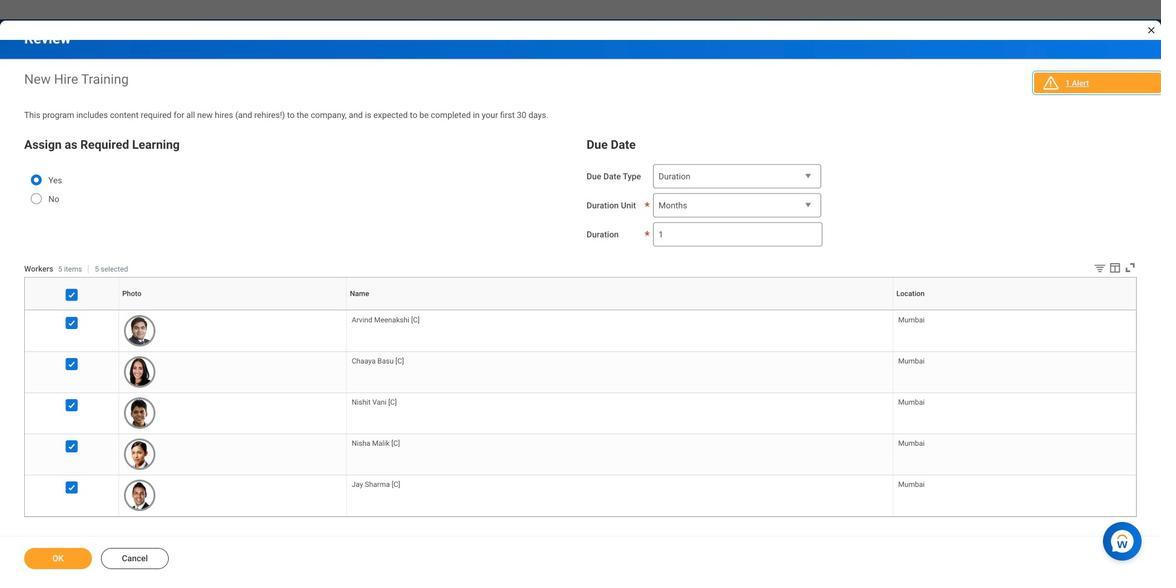 Task type: locate. For each thing, give the bounding box(es) containing it.
main content
[[0, 19, 1162, 580]]

0 horizontal spatial group
[[24, 135, 575, 220]]

click to view/edit grid preferences image
[[1109, 261, 1122, 275]]

1 mumbai element from the top
[[899, 313, 925, 324]]

check small image
[[64, 288, 79, 302]]

1 check small image from the top
[[64, 316, 79, 330]]

4 mumbai element from the top
[[899, 437, 925, 448]]

3 mumbai element from the top
[[899, 396, 925, 407]]

nisha malik [c] element
[[352, 437, 400, 448]]

close review image
[[1147, 8, 1157, 18]]

1 horizontal spatial group
[[587, 135, 1137, 247]]

5 mumbai element from the top
[[899, 478, 925, 489]]

fullscreen image
[[1124, 261, 1137, 275]]

5 check small image from the top
[[64, 480, 79, 495]]

check small image for employee's photo (arvind meenakshi [c]) on the left bottom of page
[[64, 316, 79, 330]]

mumbai element
[[899, 313, 925, 324], [899, 354, 925, 365], [899, 396, 925, 407], [899, 437, 925, 448], [899, 478, 925, 489]]

mumbai element for chaaya basu [c] element
[[899, 354, 925, 365]]

dialog
[[0, 0, 1162, 580]]

3 check small image from the top
[[64, 398, 79, 413]]

2 group from the left
[[587, 135, 1137, 247]]

group
[[24, 135, 575, 220], [587, 135, 1137, 247]]

check small image for employee's photo (nishit vani [c])
[[64, 398, 79, 413]]

mumbai element for jay sharma [c] element
[[899, 478, 925, 489]]

None text field
[[653, 222, 823, 247]]

select to filter grid data image
[[1094, 262, 1107, 275]]

2 mumbai element from the top
[[899, 354, 925, 365]]

toolbar
[[1085, 261, 1137, 277]]

arvind meenakshi [c] element
[[352, 313, 420, 324]]

employee's photo (chaaya basu [c]) image
[[124, 356, 156, 388]]

row element
[[25, 277, 1139, 310]]

column header
[[25, 310, 119, 311]]

check small image
[[64, 316, 79, 330], [64, 357, 79, 371], [64, 398, 79, 413], [64, 439, 79, 454], [64, 480, 79, 495]]



Task type: describe. For each thing, give the bounding box(es) containing it.
employee's photo (nisha malik [c]) image
[[124, 439, 156, 470]]

workday assistant region
[[1104, 517, 1147, 561]]

2 check small image from the top
[[64, 357, 79, 371]]

4 check small image from the top
[[64, 439, 79, 454]]

1 group from the left
[[24, 135, 575, 220]]

mumbai element for arvind meenakshi [c] element on the left bottom
[[899, 313, 925, 324]]

jay sharma [c] element
[[352, 478, 400, 489]]

mumbai element for nisha malik [c] element
[[899, 437, 925, 448]]

employee's photo (nishit vani [c]) image
[[124, 397, 156, 429]]

exclamation image
[[1046, 80, 1055, 89]]

check small image for employee's photo (jay sharma [c])
[[64, 480, 79, 495]]

nishit vani [c] element
[[352, 396, 397, 407]]

employee's photo (jay sharma [c]) image
[[124, 480, 156, 511]]

employee's photo (arvind meenakshi [c]) image
[[124, 315, 156, 347]]

chaaya basu [c] element
[[352, 354, 404, 365]]



Task type: vqa. For each thing, say whether or not it's contained in the screenshot.
the Object
no



